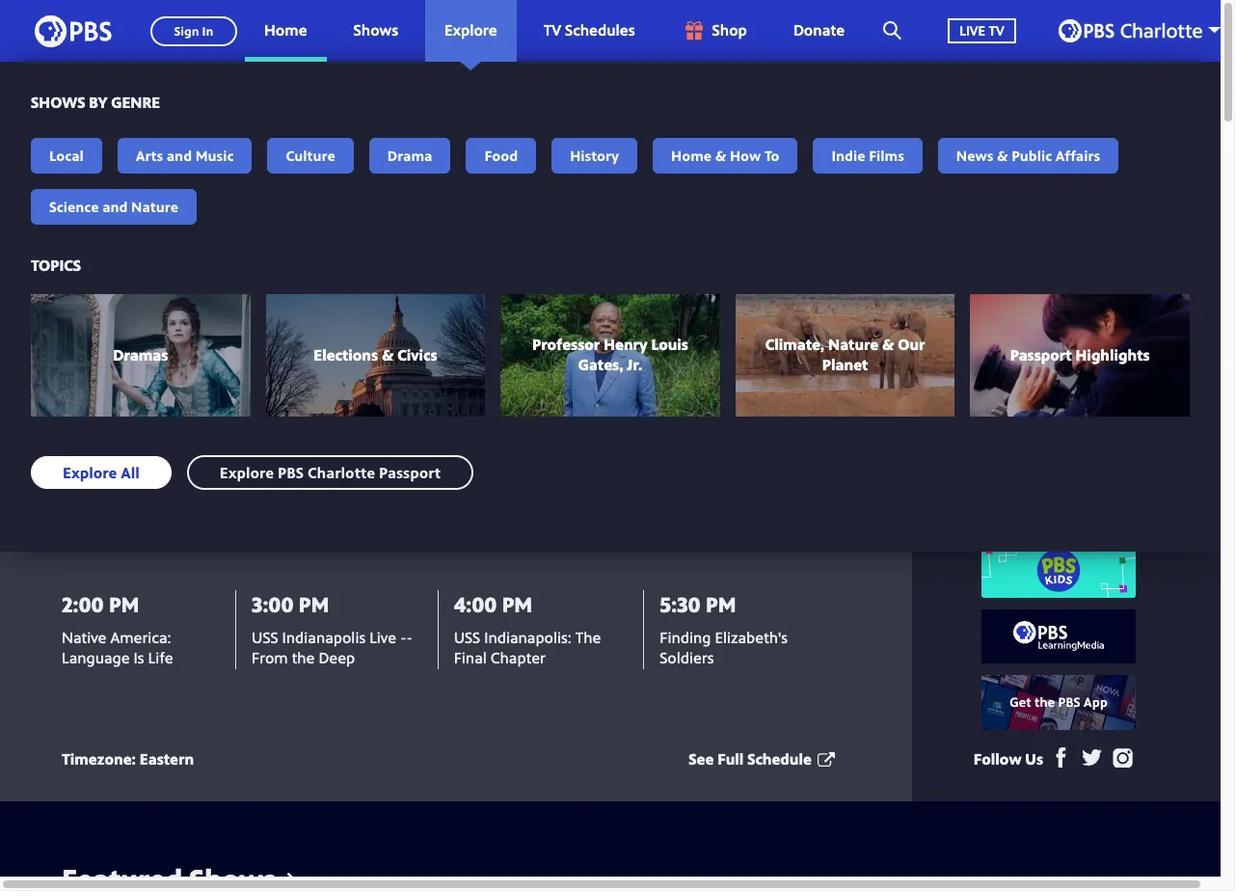 Task type: vqa. For each thing, say whether or not it's contained in the screenshot.
3:00
yes



Task type: describe. For each thing, give the bounding box(es) containing it.
charlotte
[[308, 462, 375, 484]]

soldiers
[[660, 648, 714, 669]]

in
[[90, 100, 105, 120]]

final
[[454, 648, 487, 669]]

history link
[[552, 138, 638, 174]]

follow pbs on instagram (opens in new window) image
[[1113, 748, 1133, 768]]

of
[[139, 205, 154, 226]]

life
[[148, 648, 173, 669]]

shows link
[[334, 0, 418, 62]]

indianapolis
[[282, 627, 366, 648]]

pbs app image
[[982, 675, 1136, 730]]

3:00
[[252, 589, 294, 618]]

watch deep trouble link
[[62, 257, 221, 278]]

culture
[[286, 146, 335, 165]]

2:00 pm native america: language is life
[[62, 589, 173, 669]]

watch deep trouble
[[62, 257, 206, 278]]

search image
[[884, 21, 902, 40]]

spy creatures showcase the challenges of ocean life. link
[[62, 185, 328, 227]]

topics
[[31, 255, 81, 276]]

creatures
[[90, 185, 154, 206]]

pbs kids image
[[982, 543, 1136, 598]]

drama
[[388, 146, 433, 165]]

trouble
[[152, 257, 206, 278]]

5:30 pm finding elizabeth's soldiers
[[660, 589, 788, 669]]

science and nature link
[[31, 189, 197, 225]]

see full schedule
[[689, 749, 812, 770]]

1 horizontal spatial tv
[[989, 21, 1005, 39]]

from inside mother humpback protects calf from males
[[62, 313, 99, 334]]

humpback
[[118, 293, 196, 314]]

explore for explore all
[[63, 462, 117, 484]]

explore all link
[[31, 457, 171, 489]]

pbs learningmedia image
[[1013, 621, 1105, 652]]

arts
[[136, 146, 163, 165]]

passport
[[379, 462, 441, 484]]

showcase
[[158, 185, 225, 206]]

5:30
[[660, 589, 701, 618]]

news & public affairs link
[[938, 138, 1119, 174]]

punch
[[62, 370, 106, 391]]

indianapolis:
[[484, 627, 572, 648]]

2:00
[[62, 589, 104, 618]]

0 vertical spatial the
[[109, 100, 135, 120]]

uss for 3:00 pm
[[252, 627, 278, 648]]

tv schedules
[[544, 20, 635, 41]]

shows for shows by genre
[[31, 92, 85, 113]]

0 vertical spatial deep
[[111, 257, 148, 278]]

tv inside "link"
[[544, 20, 562, 41]]

all
[[121, 462, 140, 484]]

pbs charlotte image
[[1059, 19, 1202, 42]]

nature inside spy in the ocean nature spy creatures showcase the challenges of ocean life.
[[62, 118, 200, 176]]

timezone: eastern
[[62, 749, 194, 770]]

mother
[[62, 293, 114, 314]]

& for how
[[716, 146, 727, 165]]

home link
[[245, 0, 327, 62]]

pbs
[[278, 462, 304, 484]]

calf
[[262, 293, 290, 314]]

donate link
[[774, 0, 864, 62]]

explore link
[[426, 0, 517, 62]]

genre
[[111, 92, 160, 113]]

native
[[62, 627, 107, 648]]

shop link
[[662, 0, 767, 62]]

chapter
[[491, 648, 546, 669]]

explore for explore
[[445, 20, 497, 41]]

creature
[[94, 349, 157, 370]]

to
[[765, 146, 780, 165]]

powerful
[[216, 349, 282, 370]]

the
[[576, 627, 601, 648]]

science and nature
[[49, 197, 178, 216]]

finding
[[660, 627, 711, 648]]

history
[[570, 146, 619, 165]]

live inside 3:00 pm uss indianapolis live -- from the deep
[[370, 627, 397, 648]]

uss for 4:00 pm
[[454, 627, 481, 648]]

public
[[1012, 146, 1053, 165]]

follow us
[[974, 749, 1044, 770]]

news
[[957, 146, 994, 165]]

1 spy from the top
[[62, 100, 87, 120]]

how
[[730, 146, 761, 165]]

elizabeth's
[[715, 627, 788, 648]]

music
[[196, 146, 234, 165]]

4:00
[[454, 589, 497, 618]]

pm for 3:00 pm
[[299, 589, 329, 618]]

films
[[869, 146, 905, 165]]

local link
[[31, 138, 102, 174]]

this
[[62, 349, 91, 370]]

follow
[[974, 749, 1022, 770]]

pm for 5:30 pm
[[706, 589, 736, 618]]



Task type: locate. For each thing, give the bounding box(es) containing it.
follow pbs on facebook (opens in new window) image
[[1051, 748, 1072, 768]]

1 vertical spatial live
[[370, 627, 397, 648]]

a
[[204, 349, 213, 370]]

& right news
[[997, 146, 1009, 165]]

1 vertical spatial home
[[671, 146, 712, 165]]

pbs image
[[35, 9, 112, 53]]

2 vertical spatial the
[[292, 648, 315, 669]]

challenges
[[62, 205, 136, 226]]

1 vertical spatial shows
[[31, 92, 85, 113]]

arts and music link
[[117, 138, 252, 174]]

explore pbs charlotte passport link
[[187, 456, 474, 490]]

3:00 pm uss indianapolis live -- from the deep
[[252, 589, 413, 669]]

from inside 3:00 pm uss indianapolis live -- from the deep
[[252, 648, 288, 669]]

0 horizontal spatial live
[[370, 627, 397, 648]]

explore for explore pbs charlotte passport
[[220, 462, 274, 484]]

home for home & how to
[[671, 146, 712, 165]]

uss
[[252, 627, 278, 648], [454, 627, 481, 648]]

shows right home "link"
[[354, 20, 398, 41]]

explore pbs charlotte passport
[[220, 462, 441, 484]]

&
[[716, 146, 727, 165], [997, 146, 1009, 165]]

uss inside 4:00 pm uss indianapolis: the final chapter
[[454, 627, 481, 648]]

0 horizontal spatial the
[[109, 100, 135, 120]]

1 horizontal spatial &
[[997, 146, 1009, 165]]

and for arts
[[167, 146, 192, 165]]

the right in
[[109, 100, 135, 120]]

2 spy from the top
[[62, 185, 86, 206]]

uss down 4:00
[[454, 627, 481, 648]]

uss down '3:00'
[[252, 627, 278, 648]]

and for science
[[102, 197, 128, 216]]

4:00 pm uss indianapolis: the final chapter
[[454, 589, 601, 669]]

from down '3:00'
[[252, 648, 288, 669]]

explore right shows link at left
[[445, 20, 497, 41]]

1 horizontal spatial shows
[[354, 20, 398, 41]]

indie films link
[[814, 138, 923, 174]]

the for nature
[[229, 185, 252, 206]]

explore left the pbs
[[220, 462, 274, 484]]

the right life.
[[229, 185, 252, 206]]

0 vertical spatial shows
[[354, 20, 398, 41]]

home left how
[[671, 146, 712, 165]]

ocean
[[139, 100, 187, 120]]

deep
[[111, 257, 148, 278], [319, 648, 355, 669]]

pm up the indianapolis:
[[502, 589, 533, 618]]

explore left all
[[63, 462, 117, 484]]

nature link
[[62, 118, 200, 176]]

schedules
[[565, 20, 635, 41]]

2 & from the left
[[997, 146, 1009, 165]]

protects
[[199, 293, 258, 314]]

deep inside 3:00 pm uss indianapolis live -- from the deep
[[319, 648, 355, 669]]

america:
[[110, 627, 171, 648]]

nature image
[[523, 405, 639, 470]]

1 - from the left
[[400, 627, 407, 648]]

the for live
[[292, 648, 315, 669]]

2 - from the left
[[407, 627, 413, 648]]

language
[[62, 648, 130, 669]]

mother humpback protects calf from males
[[62, 293, 290, 334]]

males
[[103, 313, 145, 334]]

1 horizontal spatial deep
[[319, 648, 355, 669]]

0 vertical spatial nature
[[62, 118, 200, 176]]

2 horizontal spatial explore
[[445, 20, 497, 41]]

schedule
[[748, 749, 812, 770]]

pm inside 3:00 pm uss indianapolis live -- from the deep
[[299, 589, 329, 618]]

spy
[[62, 100, 87, 120], [62, 185, 86, 206]]

0 horizontal spatial from
[[62, 313, 99, 334]]

home left shows link at left
[[264, 20, 307, 41]]

1 vertical spatial from
[[252, 648, 288, 669]]

spy left in
[[62, 100, 87, 120]]

1 horizontal spatial the
[[229, 185, 252, 206]]

1 vertical spatial spy
[[62, 185, 86, 206]]

0 horizontal spatial deep
[[111, 257, 148, 278]]

1 horizontal spatial from
[[252, 648, 288, 669]]

see
[[689, 749, 714, 770]]

0 vertical spatial live
[[960, 21, 986, 39]]

donate
[[794, 20, 845, 41]]

1 pm from the left
[[109, 589, 139, 618]]

food link
[[466, 138, 536, 174]]

-
[[400, 627, 407, 648], [407, 627, 413, 648]]

watch
[[62, 257, 108, 278]]

0 vertical spatial and
[[167, 146, 192, 165]]

indie films
[[832, 146, 905, 165]]

live tv
[[960, 21, 1005, 39]]

home & how to link
[[653, 138, 798, 174]]

shows left by
[[31, 92, 85, 113]]

0 horizontal spatial shows
[[31, 92, 85, 113]]

1 & from the left
[[716, 146, 727, 165]]

this creature packs a powerful punch link
[[62, 349, 282, 391]]

from up 'this'
[[62, 313, 99, 334]]

life.
[[204, 205, 229, 226]]

2 horizontal spatial the
[[292, 648, 315, 669]]

and right arts
[[167, 146, 192, 165]]

packs
[[161, 349, 200, 370]]

1 vertical spatial and
[[102, 197, 128, 216]]

0 horizontal spatial and
[[102, 197, 128, 216]]

explore all
[[63, 462, 140, 484]]

1 vertical spatial the
[[229, 185, 252, 206]]

pm for 2:00 pm
[[109, 589, 139, 618]]

and left of
[[102, 197, 128, 216]]

1 horizontal spatial explore
[[220, 462, 274, 484]]

eastern
[[140, 749, 194, 770]]

spy in the ocean link
[[62, 100, 328, 120]]

0 vertical spatial spy
[[62, 100, 87, 120]]

nature inside 'link'
[[131, 197, 178, 216]]

affairs
[[1056, 146, 1101, 165]]

0 horizontal spatial tv
[[544, 20, 562, 41]]

timezone:
[[62, 749, 136, 770]]

news & public affairs
[[957, 146, 1101, 165]]

nature
[[62, 118, 200, 176], [131, 197, 178, 216]]

drama link
[[369, 138, 451, 174]]

mother humpback protects calf from males link
[[62, 293, 290, 334]]

& for public
[[997, 146, 1009, 165]]

0 horizontal spatial explore
[[63, 462, 117, 484]]

1 horizontal spatial and
[[167, 146, 192, 165]]

pm up indianapolis
[[299, 589, 329, 618]]

the down '3:00'
[[292, 648, 315, 669]]

ocean
[[158, 205, 200, 226]]

& left how
[[716, 146, 727, 165]]

pm inside 4:00 pm uss indianapolis: the final chapter
[[502, 589, 533, 618]]

full
[[718, 749, 744, 770]]

0 horizontal spatial &
[[716, 146, 727, 165]]

shows
[[354, 20, 398, 41], [31, 92, 85, 113]]

0 vertical spatial from
[[62, 313, 99, 334]]

3 pm from the left
[[502, 589, 533, 618]]

see full schedule link
[[689, 749, 835, 770]]

this creature packs a powerful punch
[[62, 349, 282, 391]]

culture link
[[268, 138, 354, 174]]

2 uss from the left
[[454, 627, 481, 648]]

follow pbs on twitter (opens in new window) image
[[1082, 748, 1103, 768]]

1 horizontal spatial home
[[671, 146, 712, 165]]

pm inside 2:00 pm native america: language is life
[[109, 589, 139, 618]]

food
[[485, 146, 518, 165]]

1 uss from the left
[[252, 627, 278, 648]]

4 pm from the left
[[706, 589, 736, 618]]

explore
[[445, 20, 497, 41], [63, 462, 117, 484], [220, 462, 274, 484]]

2 pm from the left
[[299, 589, 329, 618]]

science
[[49, 197, 99, 216]]

local
[[49, 146, 84, 165]]

0 horizontal spatial home
[[264, 20, 307, 41]]

pm inside 5:30 pm finding elizabeth's soldiers
[[706, 589, 736, 618]]

pm up america:
[[109, 589, 139, 618]]

spy down local link
[[62, 185, 86, 206]]

1 vertical spatial deep
[[319, 648, 355, 669]]

1 horizontal spatial live
[[960, 21, 986, 39]]

1 vertical spatial nature
[[131, 197, 178, 216]]

0 horizontal spatial uss
[[252, 627, 278, 648]]

and inside 'link'
[[102, 197, 128, 216]]

home inside "link"
[[264, 20, 307, 41]]

live tv link
[[929, 0, 1036, 62]]

pm right 5:30
[[706, 589, 736, 618]]

from
[[62, 313, 99, 334], [252, 648, 288, 669]]

0 vertical spatial home
[[264, 20, 307, 41]]

home for home
[[264, 20, 307, 41]]

pm for 4:00 pm
[[502, 589, 533, 618]]

shop
[[712, 20, 747, 41]]

home & how to
[[671, 146, 780, 165]]

indie
[[832, 146, 866, 165]]

live right indianapolis
[[370, 627, 397, 648]]

shows for shows
[[354, 20, 398, 41]]

1 horizontal spatial uss
[[454, 627, 481, 648]]

live right search icon
[[960, 21, 986, 39]]

the inside 3:00 pm uss indianapolis live -- from the deep
[[292, 648, 315, 669]]

uss inside 3:00 pm uss indianapolis live -- from the deep
[[252, 627, 278, 648]]

live
[[960, 21, 986, 39], [370, 627, 397, 648]]

is
[[134, 648, 144, 669]]

tv schedules link
[[524, 0, 655, 62]]



